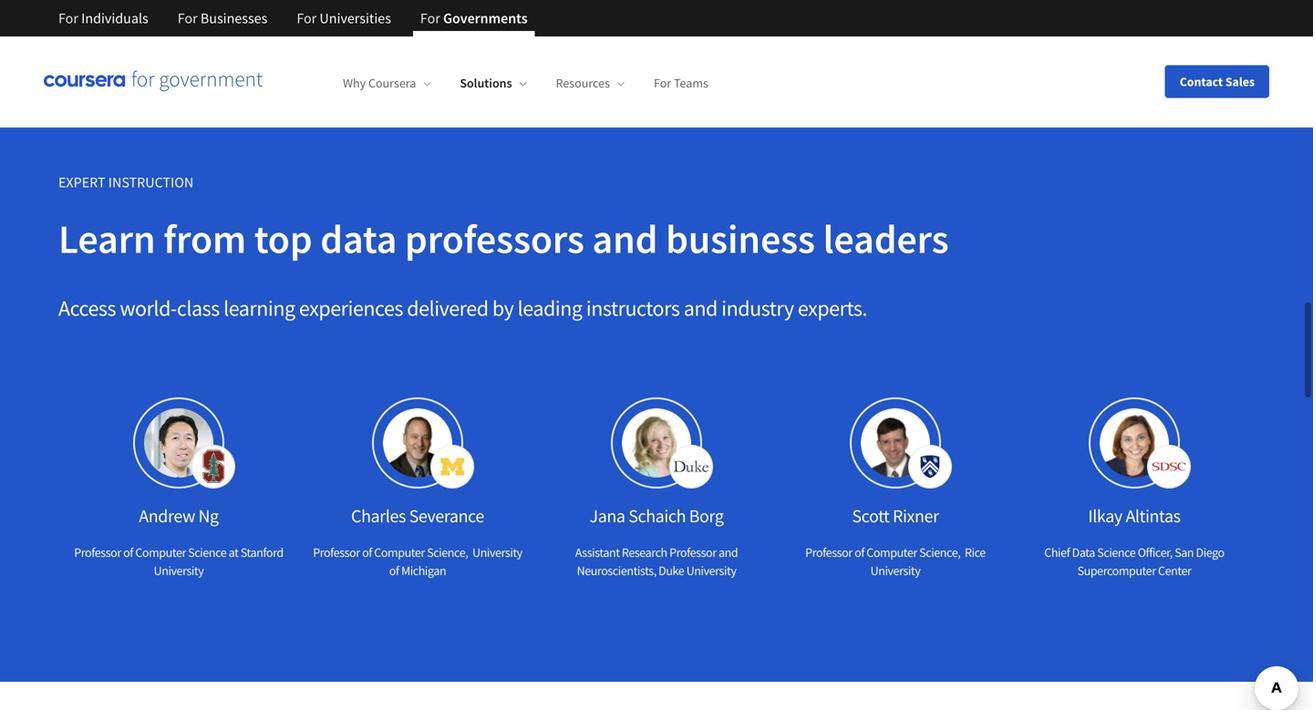 Task type: locate. For each thing, give the bounding box(es) containing it.
science up supercomputer
[[1097, 544, 1136, 561]]

of for scott
[[855, 544, 865, 561]]

computer down andrew
[[135, 544, 186, 561]]

chief data science officer, san diego supercomputer center
[[1045, 544, 1225, 579]]

of for andrew
[[123, 544, 133, 561]]

1 professor from the left
[[74, 544, 121, 561]]

for left 'governments'
[[420, 9, 440, 27]]

professor inside the professor of computer science,  rice university
[[806, 544, 853, 561]]

2 science from the left
[[1097, 544, 1136, 561]]

charles severance
[[351, 505, 484, 528]]

university down scott rixner
[[871, 563, 921, 579]]

resources link
[[556, 75, 625, 91]]

science,
[[427, 544, 468, 561], [920, 544, 961, 561]]

center
[[1158, 563, 1192, 579]]

solutions
[[460, 75, 512, 91]]

michigan
[[401, 563, 446, 579]]

access world-class learning experiences delivered by leading instructors and industry experts.
[[58, 295, 867, 322]]

for
[[58, 9, 78, 27], [178, 9, 198, 27], [297, 9, 317, 27], [420, 9, 440, 27], [654, 75, 671, 91]]

computer inside the professor of computer science,  rice university
[[867, 544, 917, 561]]

university right duke
[[687, 563, 736, 579]]

teams
[[674, 75, 709, 91]]

3 professor from the left
[[670, 544, 717, 561]]

0 horizontal spatial computer
[[135, 544, 186, 561]]

of
[[123, 544, 133, 561], [362, 544, 372, 561], [855, 544, 865, 561], [389, 563, 399, 579]]

duke
[[659, 563, 684, 579]]

1 horizontal spatial google leader logo image
[[520, 0, 556, 26]]

of inside the professor of computer science,  rice university
[[855, 544, 865, 561]]

of inside professor of computer science at stanford university
[[123, 544, 133, 561]]

industry
[[722, 295, 794, 322]]

0 horizontal spatial google leader logo image
[[329, 0, 366, 36]]

individuals
[[81, 9, 148, 27]]

contact
[[1180, 73, 1223, 90]]

professor for andrew ng
[[74, 544, 121, 561]]

data
[[1072, 544, 1095, 561]]

computer inside professor of computer science,  university of michigan
[[374, 544, 425, 561]]

4 professor from the left
[[806, 544, 853, 561]]

why coursera
[[343, 75, 416, 91]]

duke university image
[[129, 0, 165, 36]]

of for charles
[[362, 544, 372, 561]]

for left teams
[[654, 75, 671, 91]]

science inside professor of computer science at stanford university
[[188, 544, 226, 561]]

ashok leyland logo image
[[262, 0, 299, 36]]

google leader logo image up why
[[329, 0, 366, 36]]

and up instructors
[[592, 213, 658, 264]]

3 university from the left
[[871, 563, 921, 579]]

university inside assistant research professor and neuroscientists, duke university
[[687, 563, 736, 579]]

businesses
[[200, 9, 268, 27]]

top
[[254, 213, 312, 264]]

google leader logo image
[[329, 0, 366, 36], [520, 0, 556, 26]]

computer up michigan
[[374, 544, 425, 561]]

computer for andrew
[[135, 544, 186, 561]]

university down andrew ng
[[154, 563, 204, 579]]

tab panel
[[58, 0, 1255, 55]]

1 vertical spatial and
[[684, 295, 718, 322]]

2 science, from the left
[[920, 544, 961, 561]]

contact sales button
[[1165, 65, 1270, 98]]

1 computer from the left
[[135, 544, 186, 561]]

computer
[[135, 544, 186, 561], [374, 544, 425, 561], [867, 544, 917, 561]]

scott rixner
[[852, 505, 939, 528]]

delivered
[[407, 295, 488, 322]]

1 horizontal spatial university
[[687, 563, 736, 579]]

1 horizontal spatial science,
[[920, 544, 961, 561]]

for left individuals
[[58, 9, 78, 27]]

computer down scott rixner
[[867, 544, 917, 561]]

and
[[592, 213, 658, 264], [684, 295, 718, 322], [719, 544, 738, 561]]

professor of computer science,  university of michigan
[[313, 544, 522, 579]]

0 horizontal spatial and
[[592, 213, 658, 264]]

2 university from the left
[[687, 563, 736, 579]]

professor inside professor of computer science at stanford university
[[74, 544, 121, 561]]

for for governments
[[420, 9, 440, 27]]

1 horizontal spatial science
[[1097, 544, 1136, 561]]

science, for scott rixner
[[920, 544, 961, 561]]

world-
[[120, 295, 177, 322]]

science, inside professor of computer science,  university of michigan
[[427, 544, 468, 561]]

computer for charles
[[374, 544, 425, 561]]

and left industry
[[684, 295, 718, 322]]

2 computer from the left
[[374, 544, 425, 561]]

computer inside professor of computer science at stanford university
[[135, 544, 186, 561]]

1 horizontal spatial and
[[684, 295, 718, 322]]

and down borg
[[719, 544, 738, 561]]

google leader logo image up 'solutions' link
[[520, 0, 556, 26]]

0 horizontal spatial science
[[188, 544, 226, 561]]

university inside professor of computer science at stanford university
[[154, 563, 204, 579]]

solutions link
[[460, 75, 527, 91]]

jana
[[590, 505, 625, 528]]

university
[[154, 563, 204, 579], [687, 563, 736, 579], [871, 563, 921, 579]]

for left universities at the left of the page
[[297, 9, 317, 27]]

officer,
[[1138, 544, 1173, 561]]

contact sales
[[1180, 73, 1255, 90]]

1 science, from the left
[[427, 544, 468, 561]]

3 computer from the left
[[867, 544, 917, 561]]

professor inside professor of computer science,  university of michigan
[[313, 544, 360, 561]]

science
[[188, 544, 226, 561], [1097, 544, 1136, 561]]

professor
[[74, 544, 121, 561], [313, 544, 360, 561], [670, 544, 717, 561], [806, 544, 853, 561]]

science, inside the professor of computer science,  rice university
[[920, 544, 961, 561]]

science, up michigan
[[427, 544, 468, 561]]

1 science from the left
[[188, 544, 226, 561]]

2 horizontal spatial university
[[871, 563, 921, 579]]

science left the at
[[188, 544, 226, 561]]

0 horizontal spatial university
[[154, 563, 204, 579]]

1 university from the left
[[154, 563, 204, 579]]

ilkay
[[1088, 505, 1123, 528]]

2 horizontal spatial and
[[719, 544, 738, 561]]

science, down the rixner
[[920, 544, 961, 561]]

chief
[[1045, 544, 1070, 561]]

professor for charles severance
[[313, 544, 360, 561]]

2 google leader logo image from the left
[[520, 0, 556, 26]]

2 vertical spatial and
[[719, 544, 738, 561]]

2 professor from the left
[[313, 544, 360, 561]]

2 horizontal spatial computer
[[867, 544, 917, 561]]

leading
[[518, 295, 582, 322]]

instructors
[[586, 295, 680, 322]]

for businesses
[[178, 9, 268, 27]]

neuroscientists,
[[577, 563, 656, 579]]

1 horizontal spatial computer
[[374, 544, 425, 561]]

0 horizontal spatial science,
[[427, 544, 468, 561]]

for right duke university icon
[[178, 9, 198, 27]]



Task type: vqa. For each thing, say whether or not it's contained in the screenshot.
Ilkay Altintas
yes



Task type: describe. For each thing, give the bounding box(es) containing it.
leaders
[[823, 213, 949, 264]]

science, for charles severance
[[427, 544, 468, 561]]

research
[[622, 544, 667, 561]]

and inside assistant research professor and neuroscientists, duke university
[[719, 544, 738, 561]]

professors
[[405, 213, 584, 264]]

science inside chief data science officer, san diego supercomputer center
[[1097, 544, 1136, 561]]

for for businesses
[[178, 9, 198, 27]]

jana schaich borg
[[590, 505, 724, 528]]

for teams
[[654, 75, 709, 91]]

professor of computer science at stanford university
[[74, 544, 283, 579]]

experiences
[[299, 295, 403, 322]]

1 google leader logo image from the left
[[329, 0, 366, 36]]

by
[[492, 295, 514, 322]]

assistant
[[575, 544, 620, 561]]

sales
[[1226, 73, 1255, 90]]

scott
[[852, 505, 890, 528]]

expert
[[58, 173, 105, 192]]

access
[[58, 295, 116, 322]]

for universities
[[297, 9, 391, 27]]

supercomputer
[[1078, 563, 1156, 579]]

altintas
[[1126, 505, 1181, 528]]

for for individuals
[[58, 9, 78, 27]]

coursera
[[368, 75, 416, 91]]

coursera for government image
[[44, 71, 263, 92]]

for individuals
[[58, 9, 148, 27]]

ilkay altintas
[[1088, 505, 1181, 528]]

rixner
[[893, 505, 939, 528]]

governments
[[443, 9, 528, 27]]

university for ng
[[154, 563, 204, 579]]

assistant research professor and neuroscientists, duke university
[[575, 544, 738, 579]]

for teams link
[[654, 75, 709, 91]]

ng
[[198, 505, 219, 528]]

business
[[666, 213, 815, 264]]

for governments
[[420, 9, 528, 27]]

university inside the professor of computer science,  rice university
[[871, 563, 921, 579]]

why
[[343, 75, 366, 91]]

diego
[[1196, 544, 1225, 561]]

experts.
[[798, 295, 867, 322]]

data
[[320, 213, 397, 264]]

learn from top data professors and business leaders
[[58, 213, 949, 264]]

learning
[[224, 295, 295, 322]]

andrew ng
[[139, 505, 219, 528]]

at
[[229, 544, 238, 561]]

professor for scott rixner
[[806, 544, 853, 561]]

professor of computer science,  rice university
[[806, 544, 986, 579]]

class
[[177, 295, 220, 322]]

why coursera link
[[343, 75, 431, 91]]

professor inside assistant research professor and neuroscientists, duke university
[[670, 544, 717, 561]]

from
[[163, 213, 246, 264]]

san
[[1175, 544, 1194, 561]]

instruction
[[108, 173, 194, 192]]

university for schaich
[[687, 563, 736, 579]]

charles
[[351, 505, 406, 528]]

expert instruction
[[58, 173, 194, 192]]

schaich
[[629, 505, 686, 528]]

university of minnesota image
[[196, 0, 232, 36]]

for for universities
[[297, 9, 317, 27]]

stanford
[[241, 544, 283, 561]]

university of pennsylvania (wharton) logo image
[[62, 0, 99, 36]]

borg
[[689, 505, 724, 528]]

computer for scott
[[867, 544, 917, 561]]

andrew
[[139, 505, 195, 528]]

severance
[[409, 505, 484, 528]]

universities
[[320, 9, 391, 27]]

banner navigation
[[44, 0, 542, 36]]

learn
[[58, 213, 156, 264]]

0 vertical spatial and
[[592, 213, 658, 264]]

resources
[[556, 75, 610, 91]]



